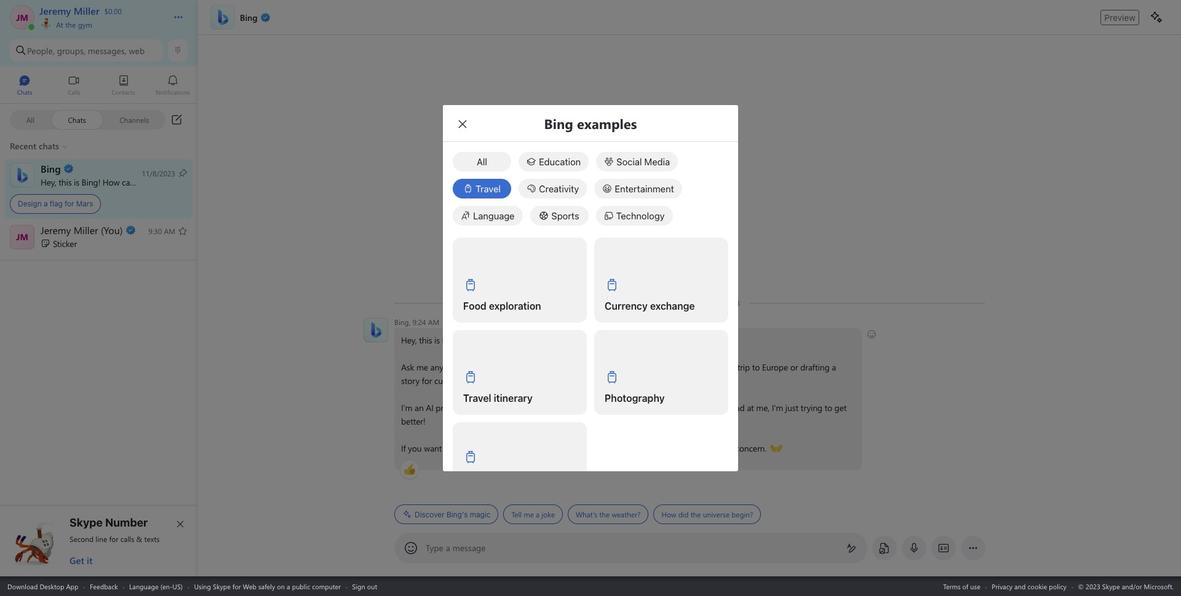 Task type: describe. For each thing, give the bounding box(es) containing it.
feedback,
[[651, 443, 687, 455]]

using skype for web safely on a public computer link
[[194, 583, 341, 592]]

groups, inside "ask me any type of question, like finding vegan restaurants in cambridge, itinerary for your trip to europe or drafting a story for curious kids. in groups, remember to mention me with @bing. i'm an ai preview, so i'm still learning. sometimes i might say something weird. don't get mad at me, i'm just trying to get better! if you want to start over, type"
[[491, 375, 519, 387]]

weird.
[[668, 403, 690, 414]]

so
[[468, 403, 477, 414]]

exploration
[[489, 301, 541, 312]]

kids.
[[463, 375, 480, 387]]

desktop
[[40, 583, 64, 592]]

number
[[105, 517, 148, 530]]

what's the weather?
[[576, 510, 641, 520]]

get
[[70, 555, 84, 567]]

flag
[[50, 199, 63, 209]]

to right trip
[[753, 362, 760, 374]]

me,
[[757, 403, 770, 414]]

.
[[546, 443, 547, 455]]

sports
[[552, 210, 580, 222]]

9:24
[[413, 318, 426, 327]]

privacy and cookie policy link
[[992, 583, 1067, 592]]

2 want from the left
[[590, 443, 608, 455]]

and
[[1015, 583, 1026, 592]]

don't
[[692, 403, 712, 414]]

sticker button
[[0, 220, 198, 256]]

feedback link
[[90, 583, 118, 592]]

a right report
[[729, 443, 734, 455]]

using skype for web safely on a public computer
[[194, 583, 341, 592]]

food exploration
[[463, 301, 541, 312]]

type a message
[[426, 543, 486, 555]]

0 horizontal spatial skype
[[70, 517, 103, 530]]

policy
[[1050, 583, 1067, 592]]

help
[[141, 176, 157, 188]]

safely
[[258, 583, 275, 592]]

universe
[[703, 510, 730, 520]]

message
[[453, 543, 486, 555]]

tell
[[512, 510, 522, 520]]

Type a message text field
[[427, 543, 837, 556]]

say
[[612, 403, 624, 414]]

give
[[620, 443, 635, 455]]

discover
[[415, 511, 445, 520]]

ask me any type of question, like finding vegan restaurants in cambridge, itinerary for your trip to europe or drafting a story for curious kids. in groups, remember to mention me with @bing. i'm an ai preview, so i'm still learning. sometimes i might say something weird. don't get mad at me, i'm just trying to get better! if you want to start over, type
[[401, 362, 849, 455]]

learning.
[[507, 403, 538, 414]]

@bing.
[[636, 375, 663, 387]]

want inside "ask me any type of question, like finding vegan restaurants in cambridge, itinerary for your trip to europe or drafting a story for curious kids. in groups, remember to mention me with @bing. i'm an ai preview, so i'm still learning. sometimes i might say something weird. don't get mad at me, i'm just trying to get better! if you want to start over, type"
[[424, 443, 442, 455]]

get it
[[70, 555, 93, 567]]

in
[[620, 362, 627, 374]]

to down vegan
[[562, 375, 569, 387]]

line
[[96, 535, 107, 545]]

1 vertical spatial just
[[689, 443, 702, 455]]

did
[[679, 510, 689, 520]]

the for what's
[[600, 510, 610, 520]]

web
[[129, 45, 145, 56]]

channels
[[120, 115, 149, 125]]

1 i'm from the left
[[401, 403, 413, 414]]

creativity
[[539, 183, 579, 194]]

how did the universe begin?
[[662, 510, 754, 520]]

just inside "ask me any type of question, like finding vegan restaurants in cambridge, itinerary for your trip to europe or drafting a story for curious kids. in groups, remember to mention me with @bing. i'm an ai preview, so i'm still learning. sometimes i might say something weird. don't get mad at me, i'm just trying to get better! if you want to start over, type"
[[786, 403, 799, 414]]

if
[[567, 443, 572, 455]]

0 horizontal spatial how
[[103, 176, 120, 188]]

hey, for hey, this is bing
[[401, 335, 417, 347]]

sign
[[352, 583, 365, 592]]

1 get from the left
[[714, 403, 726, 414]]

people, groups, messages, web button
[[10, 39, 163, 62]]

weather?
[[612, 510, 641, 520]]

with
[[619, 375, 634, 387]]

skype number element
[[10, 517, 188, 567]]

this for hey, this is bing ! how can i help you today?
[[59, 176, 72, 188]]

currency exchange
[[605, 301, 695, 312]]

app
[[66, 583, 78, 592]]

a inside "ask me any type of question, like finding vegan restaurants in cambridge, itinerary for your trip to europe or drafting a story for curious kids. in groups, remember to mention me with @bing. i'm an ai preview, so i'm still learning. sometimes i might say something weird. don't get mad at me, i'm just trying to get better! if you want to start over, type"
[[832, 362, 836, 374]]

mad
[[729, 403, 745, 414]]

over,
[[473, 443, 490, 455]]

in
[[482, 375, 489, 387]]

1 vertical spatial all
[[477, 156, 487, 167]]

bing for hey, this is bing ! how can i help you today?
[[82, 176, 98, 188]]

the inside button
[[691, 510, 701, 520]]

or
[[791, 362, 798, 374]]

something
[[626, 403, 666, 414]]

ask
[[401, 362, 414, 374]]

me left any
[[417, 362, 428, 374]]

type
[[426, 543, 444, 555]]

people, groups, messages, web
[[27, 45, 145, 56]]

cookie
[[1028, 583, 1048, 592]]

begin?
[[732, 510, 754, 520]]

calls
[[120, 535, 134, 545]]

what's
[[576, 510, 598, 520]]

hey, for hey, this is bing ! how can i help you today?
[[41, 176, 56, 188]]

1 vertical spatial skype
[[213, 583, 231, 592]]

me left with
[[605, 375, 616, 387]]

can
[[122, 176, 135, 188]]

for right flag
[[65, 199, 74, 209]]

preview
[[1105, 12, 1136, 22]]

at the gym
[[54, 20, 92, 30]]

currency
[[605, 301, 648, 312]]

start
[[454, 443, 471, 455]]

second
[[70, 535, 94, 545]]

. and if you want to give me feedback, just report a concern.
[[546, 443, 769, 455]]

this for hey, this is bing
[[419, 335, 432, 347]]

question,
[[474, 362, 508, 374]]

tell me a joke button
[[504, 505, 563, 525]]

report
[[704, 443, 727, 455]]

for right story
[[422, 375, 432, 387]]

of inside "ask me any type of question, like finding vegan restaurants in cambridge, itinerary for your trip to europe or drafting a story for curious kids. in groups, remember to mention me with @bing. i'm an ai preview, so i'm still learning. sometimes i might say something weird. don't get mad at me, i'm just trying to get better! if you want to start over, type"
[[464, 362, 472, 374]]

i inside "ask me any type of question, like finding vegan restaurants in cambridge, itinerary for your trip to europe or drafting a story for curious kids. in groups, remember to mention me with @bing. i'm an ai preview, so i'm still learning. sometimes i might say something weird. don't get mad at me, i'm just trying to get better! if you want to start over, type"
[[584, 403, 586, 414]]

groups, inside button
[[57, 45, 86, 56]]

language (en-us)
[[129, 583, 183, 592]]

a left flag
[[44, 199, 48, 209]]

magic
[[470, 511, 491, 520]]

download
[[7, 583, 38, 592]]

joke
[[542, 510, 555, 520]]

sticker
[[53, 238, 77, 250]]



Task type: vqa. For each thing, say whether or not it's contained in the screenshot.
me
yes



Task type: locate. For each thing, give the bounding box(es) containing it.
bing up any
[[442, 335, 459, 347]]

to left give
[[610, 443, 618, 455]]

today?
[[176, 176, 200, 188]]

second line for calls & texts
[[70, 535, 160, 545]]

terms
[[944, 583, 961, 592]]

me right tell
[[524, 510, 534, 520]]

trip
[[738, 362, 750, 374]]

for inside skype number element
[[109, 535, 118, 545]]

0 horizontal spatial language
[[129, 583, 159, 592]]

web
[[243, 583, 257, 592]]

bing for hey, this is bing
[[442, 335, 459, 347]]

i right can
[[137, 176, 139, 188]]

1 vertical spatial travel
[[463, 393, 492, 404]]

get left mad
[[714, 403, 726, 414]]

you
[[160, 176, 173, 188], [408, 443, 422, 455], [574, 443, 587, 455]]

0 vertical spatial language
[[473, 210, 515, 222]]

skype
[[70, 517, 103, 530], [213, 583, 231, 592]]

0 horizontal spatial just
[[689, 443, 702, 455]]

a right "type"
[[446, 543, 450, 555]]

use
[[971, 583, 981, 592]]

1 want from the left
[[424, 443, 442, 455]]

1 horizontal spatial all
[[477, 156, 487, 167]]

groups, down at the gym at top
[[57, 45, 86, 56]]

just left report
[[689, 443, 702, 455]]

mars
[[76, 199, 93, 209]]

bing,
[[395, 318, 411, 327]]

vegan
[[553, 362, 575, 374]]

0 vertical spatial hey,
[[41, 176, 56, 188]]

0 vertical spatial this
[[59, 176, 72, 188]]

(en-
[[160, 583, 173, 592]]

of
[[464, 362, 472, 374], [963, 583, 969, 592]]

design a flag for mars
[[18, 199, 93, 209]]

media
[[645, 156, 670, 167]]

0 horizontal spatial i
[[137, 176, 139, 188]]

0 vertical spatial itinerary
[[674, 362, 704, 374]]

this down 9:24
[[419, 335, 432, 347]]

on
[[277, 583, 285, 592]]

gym
[[78, 20, 92, 30]]

language for language
[[473, 210, 515, 222]]

me right give
[[637, 443, 649, 455]]

want left give
[[590, 443, 608, 455]]

1 horizontal spatial hey,
[[401, 335, 417, 347]]

0 horizontal spatial bing
[[82, 176, 98, 188]]

of up the kids.
[[464, 362, 472, 374]]

i'm right so
[[479, 403, 490, 414]]

itinerary
[[674, 362, 704, 374], [494, 393, 533, 404]]

groups, down like
[[491, 375, 519, 387]]

privacy
[[992, 583, 1013, 592]]

1 horizontal spatial skype
[[213, 583, 231, 592]]

1 horizontal spatial how
[[662, 510, 677, 520]]

might
[[588, 403, 610, 414]]

europe
[[762, 362, 788, 374]]

1 horizontal spatial bing
[[442, 335, 459, 347]]

us)
[[173, 583, 183, 592]]

for left your
[[706, 362, 717, 374]]

a right the drafting
[[832, 362, 836, 374]]

1 vertical spatial of
[[963, 583, 969, 592]]

you inside "ask me any type of question, like finding vegan restaurants in cambridge, itinerary for your trip to europe or drafting a story for curious kids. in groups, remember to mention me with @bing. i'm an ai preview, so i'm still learning. sometimes i might say something weird. don't get mad at me, i'm just trying to get better! if you want to start over, type"
[[408, 443, 422, 455]]

a inside button
[[536, 510, 540, 520]]

computer
[[312, 583, 341, 592]]

0 vertical spatial just
[[786, 403, 799, 414]]

0 horizontal spatial the
[[65, 20, 76, 30]]

0 horizontal spatial is
[[74, 176, 79, 188]]

0 vertical spatial how
[[103, 176, 120, 188]]

and
[[550, 443, 565, 455]]

0 horizontal spatial hey,
[[41, 176, 56, 188]]

want
[[424, 443, 442, 455], [590, 443, 608, 455]]

1 horizontal spatial i'm
[[479, 403, 490, 414]]

(openhands)
[[770, 443, 817, 454]]

1 vertical spatial this
[[419, 335, 432, 347]]

to left start
[[444, 443, 452, 455]]

language (en-us) link
[[129, 583, 183, 592]]

skype number
[[70, 517, 148, 530]]

education
[[539, 156, 581, 167]]

get
[[714, 403, 726, 414], [835, 403, 847, 414]]

1 horizontal spatial this
[[419, 335, 432, 347]]

1 vertical spatial groups,
[[491, 375, 519, 387]]

0 vertical spatial groups,
[[57, 45, 86, 56]]

0 horizontal spatial i'm
[[401, 403, 413, 414]]

how right ! on the top left of page
[[103, 176, 120, 188]]

2 get from the left
[[835, 403, 847, 414]]

1 horizontal spatial just
[[786, 403, 799, 414]]

want left start
[[424, 443, 442, 455]]

0 vertical spatial of
[[464, 362, 472, 374]]

0 horizontal spatial want
[[424, 443, 442, 455]]

0 horizontal spatial itinerary
[[494, 393, 533, 404]]

it
[[87, 555, 93, 567]]

1 horizontal spatial i
[[584, 403, 586, 414]]

a right on
[[287, 583, 290, 592]]

i left might
[[584, 403, 586, 414]]

for left web
[[233, 583, 241, 592]]

hey, up design a flag for mars
[[41, 176, 56, 188]]

the right what's
[[600, 510, 610, 520]]

bing's
[[447, 511, 468, 520]]

preview,
[[436, 403, 466, 414]]

texts
[[144, 535, 160, 545]]

0 vertical spatial i
[[137, 176, 139, 188]]

0 vertical spatial is
[[74, 176, 79, 188]]

is left ! on the top left of page
[[74, 176, 79, 188]]

0 horizontal spatial this
[[59, 176, 72, 188]]

!
[[98, 176, 100, 188]]

0 horizontal spatial all
[[26, 115, 35, 125]]

1 vertical spatial type
[[492, 443, 509, 455]]

itinerary down like
[[494, 393, 533, 404]]

itinerary left your
[[674, 362, 704, 374]]

1 horizontal spatial language
[[473, 210, 515, 222]]

0 vertical spatial skype
[[70, 517, 103, 530]]

2 horizontal spatial you
[[574, 443, 587, 455]]

social media
[[617, 156, 670, 167]]

1 horizontal spatial of
[[963, 583, 969, 592]]

1 vertical spatial bing
[[442, 335, 459, 347]]

1 horizontal spatial the
[[600, 510, 610, 520]]

the for at
[[65, 20, 76, 30]]

ai
[[426, 403, 434, 414]]

any
[[431, 362, 444, 374]]

am
[[428, 318, 440, 327]]

0 horizontal spatial you
[[160, 176, 173, 188]]

1 horizontal spatial want
[[590, 443, 608, 455]]

at
[[56, 20, 63, 30]]

is for hey, this is bing
[[435, 335, 440, 347]]

sometimes
[[541, 403, 582, 414]]

0 vertical spatial travel
[[476, 183, 501, 194]]

tab list
[[0, 70, 198, 103]]

at the gym button
[[39, 17, 161, 30]]

at
[[747, 403, 754, 414]]

for right "line"
[[109, 535, 118, 545]]

public
[[292, 583, 310, 592]]

if
[[401, 443, 406, 455]]

using
[[194, 583, 211, 592]]

this up flag
[[59, 176, 72, 188]]

how left did in the bottom of the page
[[662, 510, 677, 520]]

the right at
[[65, 20, 76, 30]]

1 vertical spatial how
[[662, 510, 677, 520]]

still
[[492, 403, 505, 414]]

1 horizontal spatial get
[[835, 403, 847, 414]]

type right over,
[[492, 443, 509, 455]]

like
[[510, 362, 522, 374]]

language for language (en-us)
[[129, 583, 159, 592]]

1 horizontal spatial type
[[492, 443, 509, 455]]

download desktop app
[[7, 583, 78, 592]]

the right did in the bottom of the page
[[691, 510, 701, 520]]

how
[[103, 176, 120, 188], [662, 510, 677, 520]]

0 horizontal spatial type
[[446, 362, 462, 374]]

skype up "second" at bottom
[[70, 517, 103, 530]]

me inside button
[[524, 510, 534, 520]]

bing up mars
[[82, 176, 98, 188]]

is for hey, this is bing ! how can i help you today?
[[74, 176, 79, 188]]

technology
[[616, 210, 665, 222]]

people,
[[27, 45, 55, 56]]

just left trying
[[786, 403, 799, 414]]

drafting
[[801, 362, 830, 374]]

0 horizontal spatial groups,
[[57, 45, 86, 56]]

hey, this is bing ! how can i help you today?
[[41, 176, 202, 188]]

is down am on the bottom left
[[435, 335, 440, 347]]

3 i'm from the left
[[772, 403, 784, 414]]

i'm left an
[[401, 403, 413, 414]]

1 vertical spatial i
[[584, 403, 586, 414]]

skype right using
[[213, 583, 231, 592]]

terms of use link
[[944, 583, 981, 592]]

1 horizontal spatial you
[[408, 443, 422, 455]]

discover bing's magic
[[415, 511, 491, 520]]

1 vertical spatial is
[[435, 335, 440, 347]]

0 vertical spatial bing
[[82, 176, 98, 188]]

feedback
[[90, 583, 118, 592]]

1 vertical spatial itinerary
[[494, 393, 533, 404]]

travel for travel itinerary
[[463, 393, 492, 404]]

i'm right me,
[[772, 403, 784, 414]]

a left joke
[[536, 510, 540, 520]]

out
[[367, 583, 377, 592]]

1 horizontal spatial is
[[435, 335, 440, 347]]

food
[[463, 301, 487, 312]]

0 vertical spatial all
[[26, 115, 35, 125]]

1 vertical spatial hey,
[[401, 335, 417, 347]]

remember
[[521, 375, 559, 387]]

1 horizontal spatial groups,
[[491, 375, 519, 387]]

of left use
[[963, 583, 969, 592]]

0 vertical spatial type
[[446, 362, 462, 374]]

get right trying
[[835, 403, 847, 414]]

1 horizontal spatial itinerary
[[674, 362, 704, 374]]

how did the universe begin? button
[[654, 505, 762, 525]]

this
[[59, 176, 72, 188], [419, 335, 432, 347]]

2 i'm from the left
[[479, 403, 490, 414]]

what's the weather? button
[[568, 505, 649, 525]]

type up curious
[[446, 362, 462, 374]]

travel for travel
[[476, 183, 501, 194]]

how inside button
[[662, 510, 677, 520]]

to right trying
[[825, 403, 833, 414]]

i
[[137, 176, 139, 188], [584, 403, 586, 414]]

social
[[617, 156, 642, 167]]

0 horizontal spatial get
[[714, 403, 726, 414]]

2 horizontal spatial i'm
[[772, 403, 784, 414]]

tell me a joke
[[512, 510, 555, 520]]

itinerary inside "ask me any type of question, like finding vegan restaurants in cambridge, itinerary for your trip to europe or drafting a story for curious kids. in groups, remember to mention me with @bing. i'm an ai preview, so i'm still learning. sometimes i might say something weird. don't get mad at me, i'm just trying to get better! if you want to start over, type"
[[674, 362, 704, 374]]

2 horizontal spatial the
[[691, 510, 701, 520]]

hey,
[[41, 176, 56, 188], [401, 335, 417, 347]]

hey, down bing,
[[401, 335, 417, 347]]

for
[[65, 199, 74, 209], [706, 362, 717, 374], [422, 375, 432, 387], [109, 535, 118, 545], [233, 583, 241, 592]]

1 vertical spatial language
[[129, 583, 159, 592]]

0 horizontal spatial of
[[464, 362, 472, 374]]

your
[[719, 362, 735, 374]]

curious
[[435, 375, 461, 387]]



